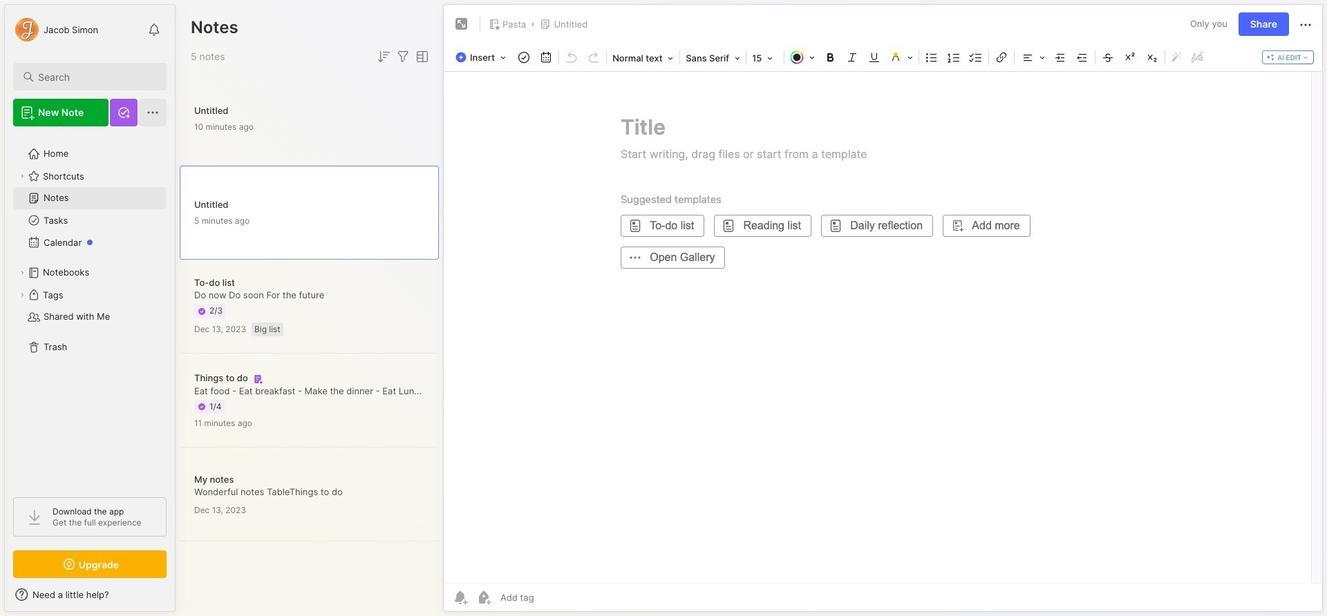 Task type: locate. For each thing, give the bounding box(es) containing it.
add a reminder image
[[452, 590, 469, 606]]

Heading level field
[[608, 48, 678, 68]]

numbered list image
[[944, 48, 964, 67]]

Add filters field
[[395, 48, 411, 65]]

Font size field
[[748, 48, 783, 68]]

checklist image
[[967, 48, 986, 67]]

note window element
[[443, 4, 1323, 616]]

tree
[[5, 135, 175, 485]]

Highlight field
[[886, 48, 918, 67]]

View options field
[[411, 48, 431, 65]]

Insert field
[[452, 48, 513, 67]]

outdent image
[[1073, 48, 1092, 67]]

superscript image
[[1121, 48, 1140, 67]]

calendar event image
[[537, 48, 556, 67]]

strikethrough image
[[1099, 48, 1118, 67]]

task image
[[514, 48, 534, 67]]

add tag image
[[476, 590, 492, 606]]

None search field
[[38, 68, 154, 85]]

Font color field
[[786, 48, 819, 67]]

expand notebooks image
[[18, 269, 26, 277]]



Task type: describe. For each thing, give the bounding box(es) containing it.
WHAT'S NEW field
[[5, 584, 175, 606]]

bulleted list image
[[922, 48, 942, 67]]

Search text field
[[38, 71, 154, 84]]

indent image
[[1051, 48, 1070, 67]]

insert link image
[[992, 48, 1012, 67]]

click to collapse image
[[175, 591, 185, 608]]

none search field inside main element
[[38, 68, 154, 85]]

expand note image
[[454, 16, 470, 32]]

Font family field
[[682, 48, 745, 68]]

Sort options field
[[375, 48, 392, 65]]

italic image
[[843, 48, 862, 67]]

More actions field
[[1298, 15, 1314, 33]]

main element
[[0, 0, 180, 617]]

bold image
[[821, 48, 840, 67]]

subscript image
[[1143, 48, 1162, 67]]

tree inside main element
[[5, 135, 175, 485]]

add filters image
[[395, 48, 411, 65]]

underline image
[[865, 48, 884, 67]]

expand tags image
[[18, 291, 26, 299]]

Add tag field
[[499, 592, 604, 604]]

Account field
[[13, 16, 98, 44]]

more actions image
[[1298, 16, 1314, 33]]

Note Editor text field
[[444, 71, 1323, 583]]

Alignment field
[[1016, 48, 1050, 67]]



Task type: vqa. For each thing, say whether or not it's contained in the screenshot.
Bulleted list icon
yes



